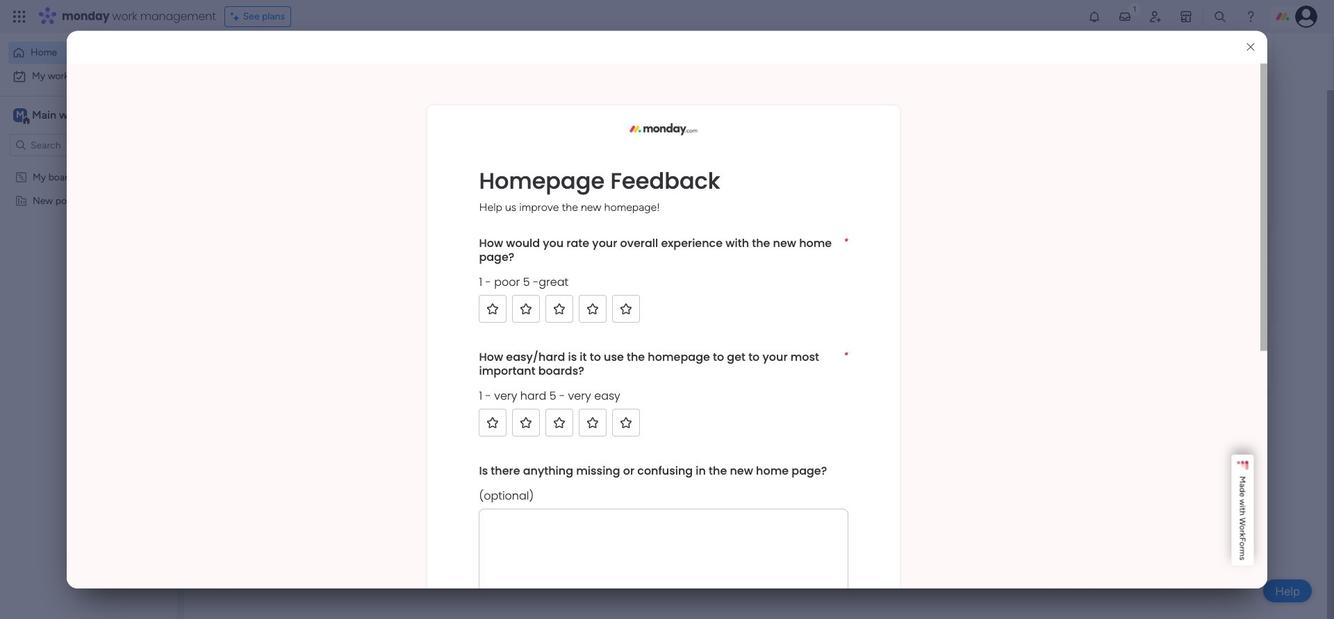 Task type: describe. For each thing, give the bounding box(es) containing it.
quick search results list box
[[256, 67, 1030, 251]]

0 vertical spatial option
[[8, 42, 169, 64]]

1 image
[[1129, 1, 1141, 16]]

templates image image
[[1076, 42, 1259, 138]]

2 vertical spatial option
[[0, 164, 177, 167]]

notifications image
[[1088, 10, 1101, 24]]

close recently visited image
[[256, 50, 273, 67]]

select product image
[[13, 10, 26, 24]]

Search in workspace field
[[29, 137, 116, 153]]

update feed image
[[1118, 10, 1132, 24]]

getting started element
[[1063, 269, 1272, 324]]

1 vertical spatial option
[[8, 65, 169, 88]]

public board image
[[465, 190, 480, 206]]



Task type: locate. For each thing, give the bounding box(es) containing it.
add to favorites image
[[418, 191, 432, 205]]

workspace image
[[13, 108, 27, 123]]

monday marketplace image
[[1179, 10, 1193, 24]]

option
[[8, 42, 169, 64], [8, 65, 169, 88], [0, 164, 177, 167]]

see plans image
[[231, 9, 243, 24]]

search everything image
[[1213, 10, 1227, 24]]

list box
[[0, 162, 177, 400]]

help center element
[[1063, 335, 1272, 391]]

invite members image
[[1149, 10, 1163, 24]]

jacob simon image
[[1295, 6, 1318, 28]]

workspace selection element
[[13, 107, 116, 125]]

help image
[[1244, 10, 1258, 24]]



Task type: vqa. For each thing, say whether or not it's contained in the screenshot.
Roy Mann image
no



